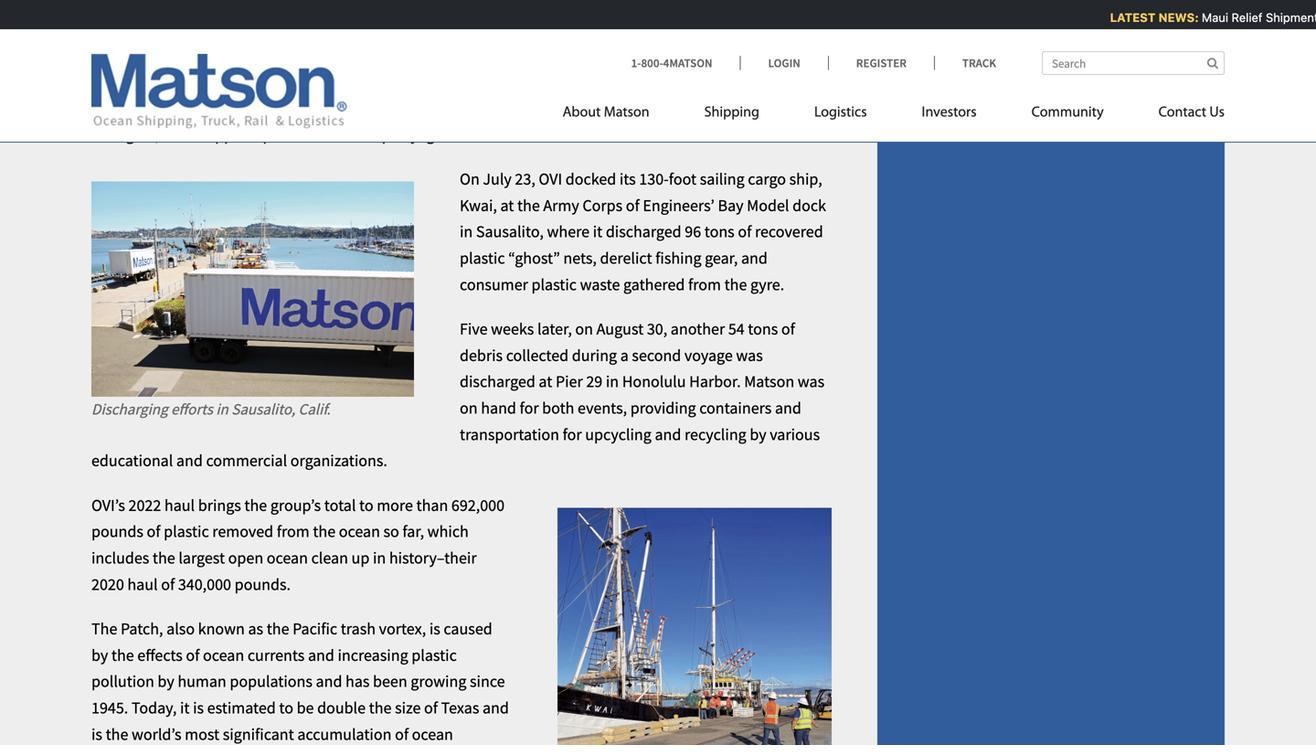 Task type: vqa. For each thing, say whether or not it's contained in the screenshot.
COLLECTED.
yes



Task type: describe. For each thing, give the bounding box(es) containing it.
0 vertical spatial ovi
[[163, 124, 186, 145]]

more inside ovi's 2022 haul brings the group's total to more than 692,000 pounds of plastic removed from the ocean so far, which includes the largest open ocean clean up in history–their 2020 haul of 340,000 pounds.
[[377, 495, 413, 516]]

pacific inside the patch, also known as the pacific trash vortex, is caused by the effects of ocean currents and increasing plastic pollution by human populations and has been growing since 1945. today, it is estimated to be double the size of texas and is the world's most significant accumulation of o
[[293, 619, 338, 639]]

to inside the patch, also known as the pacific trash vortex, is caused by the effects of ocean currents and increasing plastic pollution by human populations and has been growing since 1945. today, it is estimated to be double the size of texas and is the world's most significant accumulation of o
[[279, 698, 293, 718]]

to inside ovi's 2022 haul brings the group's total to more than 692,000 pounds of plastic removed from the ocean so far, which includes the largest open ocean clean up in history–their 2020 haul of 340,000 pounds.
[[359, 495, 374, 516]]

contact
[[1159, 106, 1207, 120]]

0 vertical spatial is
[[430, 619, 441, 639]]

accumulation
[[297, 724, 392, 745]]

the left size
[[369, 698, 392, 718]]

of down bay
[[738, 221, 752, 242]]

of left 340,000 at the bottom left of page
[[161, 574, 175, 595]]

investors link
[[895, 96, 1005, 134]]

recovered
[[755, 221, 824, 242]]

it inside the patch, also known as the pacific trash vortex, is caused by the effects of ocean currents and increasing plastic pollution by human populations and has been growing since 1945. today, it is estimated to be double the size of texas and is the world's most significant accumulation of o
[[180, 698, 190, 718]]

since inside working with ocean voyages institute since 2020, matson has helped remove more than 600,000 pounds of plastics and marine debris from the north pacific gyre, also known as the great pacific garbage patch.
[[352, 53, 387, 74]]

five weeks later, on august 30, another 54 tons of debris collected during a second voyage was discharged at pier 29 in honolulu harbor. matson was on hand for both events, providing containers and transportation for upcycling and recycling by various educational and commercial organizations.
[[91, 319, 825, 471]]

voyages
[[232, 53, 288, 74]]

north
[[337, 80, 377, 100]]

community
[[1032, 106, 1104, 120]]

organizations.
[[291, 450, 388, 471]]

track
[[963, 55, 997, 70]]

most
[[185, 724, 220, 745]]

from inside ovi's 2022 haul brings the group's total to more than 692,000 pounds of plastic removed from the ocean so far, which includes the largest open ocean clean up in history–their 2020 haul of 340,000 pounds.
[[277, 521, 310, 542]]

and inside on july 23, ovi docked its 130-foot sailing cargo ship, kwai, at the army corps of engineers' bay model dock in sausalito, where it discharged 96 tons of recovered plastic "ghost" nets, derelict fishing gear, and consumer plastic waste gathered from the gyre.
[[742, 248, 768, 268]]

2 horizontal spatial pacific
[[634, 80, 679, 100]]

where
[[547, 221, 590, 242]]

of left 150
[[567, 124, 581, 145]]

the up the about
[[568, 80, 590, 100]]

effects
[[137, 645, 183, 666]]

discharged inside five weeks later, on august 30, another 54 tons of debris collected during a second voyage was discharged at pier 29 in honolulu harbor. matson was on hand for both events, providing containers and transportation for upcycling and recycling by various educational and commercial organizations.
[[460, 371, 536, 392]]

login link
[[740, 55, 828, 70]]

honolulu
[[622, 371, 686, 392]]

has inside working with ocean voyages institute since 2020, matson has helped remove more than 600,000 pounds of plastics and marine debris from the north pacific gyre, also known as the great pacific garbage patch.
[[484, 53, 508, 74]]

pounds.
[[235, 574, 291, 595]]

consumer
[[460, 274, 528, 295]]

logistics
[[815, 106, 867, 120]]

its for up
[[275, 124, 292, 145]]

the up the clean
[[313, 521, 336, 542]]

in inside ovi's 2022 haul brings the group's total to more than 692,000 pounds of plastic removed from the ocean so far, which includes the largest open ocean clean up in history–their 2020 haul of 340,000 pounds.
[[373, 548, 386, 568]]

1 horizontal spatial ocean
[[267, 548, 308, 568]]

engineers'
[[643, 195, 715, 216]]

ship,
[[790, 169, 823, 189]]

includes
[[91, 548, 149, 568]]

about
[[563, 106, 601, 120]]

foot
[[669, 169, 697, 189]]

discharging efforts in sausalito, calif.
[[91, 399, 331, 419]]

recycling
[[685, 424, 747, 445]]

pounds inside ovi's 2022 haul brings the group's total to more than 692,000 pounds of plastic removed from the ocean so far, which includes the largest open ocean clean up in history–their 2020 haul of 340,000 pounds.
[[91, 521, 143, 542]]

96
[[685, 221, 701, 242]]

about matson
[[563, 106, 650, 120]]

23,
[[515, 169, 536, 189]]

community link
[[1005, 96, 1132, 134]]

0 horizontal spatial for
[[520, 398, 539, 418]]

army
[[543, 195, 579, 216]]

2020
[[91, 574, 124, 595]]

significant
[[223, 724, 294, 745]]

collected
[[506, 345, 569, 366]]

ocean
[[185, 53, 229, 74]]

nets,
[[564, 248, 597, 268]]

search image
[[1208, 57, 1219, 69]]

1-800-4matson
[[631, 55, 713, 70]]

caused
[[444, 619, 493, 639]]

logistics link
[[787, 96, 895, 134]]

during
[[572, 345, 617, 366]]

the down gear,
[[725, 274, 747, 295]]

0 horizontal spatial by
[[91, 645, 108, 666]]

1 horizontal spatial haul
[[164, 495, 195, 516]]

0 vertical spatial ocean
[[339, 521, 380, 542]]

0 horizontal spatial a
[[487, 124, 495, 145]]

news:
[[1154, 11, 1194, 24]]

1 horizontal spatial pacific
[[380, 80, 425, 100]]

five
[[460, 319, 488, 339]]

pounds inside working with ocean voyages institute since 2020, matson has helped remove more than 600,000 pounds of plastics and marine debris from the north pacific gyre, also known as the great pacific garbage patch.
[[749, 53, 801, 74]]

which
[[428, 521, 469, 542]]

and inside working with ocean voyages institute since 2020, matson has helped remove more than 600,000 pounds of plastics and marine debris from the north pacific gyre, also known as the great pacific garbage patch.
[[147, 80, 173, 100]]

removed
[[212, 521, 274, 542]]

the patch, also known as the pacific trash vortex, is caused by the effects of ocean currents and increasing plastic pollution by human populations and has been growing since 1945. today, it is estimated to be double the size of texas and is the world's most significant accumulation of o
[[91, 619, 509, 745]]

of up human
[[186, 645, 200, 666]]

vortex,
[[379, 619, 426, 639]]

wrapped
[[190, 124, 251, 145]]

be
[[297, 698, 314, 718]]

size
[[395, 698, 421, 718]]

"ghost"
[[509, 248, 560, 268]]

group's
[[270, 495, 321, 516]]

the up removed
[[245, 495, 267, 516]]

voyages
[[394, 124, 450, 145]]

far,
[[403, 521, 424, 542]]

at inside five weeks later, on august 30, another 54 tons of debris collected during a second voyage was discharged at pier 29 in honolulu harbor. matson was on hand for both events, providing containers and transportation for upcycling and recycling by various educational and commercial organizations.
[[539, 371, 553, 392]]

weeks
[[491, 319, 534, 339]]

1 vertical spatial debris
[[662, 124, 705, 145]]

known inside working with ocean voyages institute since 2020, matson has helped remove more than 600,000 pounds of plastics and marine debris from the north pacific gyre, also known as the great pacific garbage patch.
[[499, 80, 546, 100]]

gathered
[[624, 274, 685, 295]]

the down 23,
[[517, 195, 540, 216]]

tons inside on july 23, ovi docked its 130-foot sailing cargo ship, kwai, at the army corps of engineers' bay model dock in sausalito, where it discharged 96 tons of recovered plastic "ghost" nets, derelict fishing gear, and consumer plastic waste gathered from the gyre.
[[705, 221, 735, 242]]

0 vertical spatial haul
[[533, 124, 564, 145]]

than inside working with ocean voyages institute since 2020, matson has helped remove more than 600,000 pounds of plastics and marine debris from the north pacific gyre, also known as the great pacific garbage patch.
[[658, 53, 689, 74]]

of right corps
[[626, 195, 640, 216]]

since inside the patch, also known as the pacific trash vortex, is caused by the effects of ocean currents and increasing plastic pollution by human populations and has been growing since 1945. today, it is estimated to be double the size of texas and is the world's most significant accumulation of o
[[470, 671, 505, 692]]

of right size
[[424, 698, 438, 718]]

corps
[[583, 195, 623, 216]]

1 vertical spatial is
[[193, 698, 204, 718]]

register link
[[828, 55, 934, 70]]

patch.
[[743, 80, 786, 100]]

fishing
[[656, 248, 702, 268]]

gyre.
[[751, 274, 785, 295]]

in right efforts
[[216, 399, 228, 419]]

of up includes
[[147, 521, 160, 542]]

29
[[586, 371, 603, 392]]

ocean inside the patch, also known as the pacific trash vortex, is caused by the effects of ocean currents and increasing plastic pollution by human populations and has been growing since 1945. today, it is estimated to be double the size of texas and is the world's most significant accumulation of o
[[203, 645, 244, 666]]

and right texas at bottom
[[483, 698, 509, 718]]

0 horizontal spatial 2022
[[91, 23, 120, 40]]

matson inside five weeks later, on august 30, another 54 tons of debris collected during a second voyage was discharged at pier 29 in honolulu harbor. matson was on hand for both events, providing containers and transportation for upcycling and recycling by various educational and commercial organizations.
[[744, 371, 795, 392]]

debris inside five weeks later, on august 30, another 54 tons of debris collected during a second voyage was discharged at pier 29 in honolulu harbor. matson was on hand for both events, providing containers and transportation for upcycling and recycling by various educational and commercial organizations.
[[460, 345, 503, 366]]

the up currents
[[267, 619, 289, 639]]

of inside five weeks later, on august 30, another 54 tons of debris collected during a second voyage was discharged at pier 29 in honolulu harbor. matson was on hand for both events, providing containers and transportation for upcycling and recycling by various educational and commercial organizations.
[[782, 319, 795, 339]]

692,000
[[452, 495, 505, 516]]

tons inside five weeks later, on august 30, another 54 tons of debris collected during a second voyage was discharged at pier 29 in honolulu harbor. matson was on hand for both events, providing containers and transportation for upcycling and recycling by various educational and commercial organizations.
[[748, 319, 778, 339]]

two matson containers wait to be loaded with trash at the sausalito, calif. harbor image
[[91, 182, 414, 397]]

pier
[[556, 371, 583, 392]]

bay
[[718, 195, 744, 216]]

clean-
[[331, 124, 373, 145]]

garbage
[[682, 80, 740, 100]]

gear,
[[705, 248, 738, 268]]

0 vertical spatial was
[[736, 345, 763, 366]]

plastics
[[91, 80, 144, 100]]

maui
[[1197, 11, 1224, 24]]

800-
[[641, 55, 664, 70]]

increasing
[[338, 645, 408, 666]]

the up pollution
[[111, 645, 134, 666]]

from inside working with ocean voyages institute since 2020, matson has helped remove more than 600,000 pounds of plastics and marine debris from the north pacific gyre, also known as the great pacific garbage patch.
[[275, 80, 308, 100]]

and right currents
[[308, 645, 335, 666]]

patch,
[[121, 619, 163, 639]]

institute
[[291, 53, 349, 74]]

0 vertical spatial total
[[498, 124, 530, 145]]

of inside working with ocean voyages institute since 2020, matson has helped remove more than 600,000 pounds of plastics and marine debris from the north pacific gyre, also known as the great pacific garbage patch.
[[804, 53, 818, 74]]



Task type: locate. For each thing, give the bounding box(es) containing it.
matson up containers at right bottom
[[744, 371, 795, 392]]

2 horizontal spatial matson
[[744, 371, 795, 392]]

up left 'voyages'
[[373, 124, 391, 145]]

0 vertical spatial from
[[275, 80, 308, 100]]

1 vertical spatial known
[[198, 619, 245, 639]]

None search field
[[1042, 51, 1225, 75]]

and down providing
[[655, 424, 682, 445]]

plastic up the growing
[[412, 645, 457, 666]]

total inside ovi's 2022 haul brings the group's total to more than 692,000 pounds of plastic removed from the ocean so far, which includes the largest open ocean clean up in history–their 2020 haul of 340,000 pounds.
[[324, 495, 356, 516]]

0 vertical spatial discharged
[[606, 221, 682, 242]]

trash
[[341, 619, 376, 639]]

as down helped at the top left of page
[[549, 80, 564, 100]]

0 vertical spatial tons
[[612, 124, 642, 145]]

collected.
[[708, 124, 775, 145]]

1 vertical spatial with
[[453, 124, 483, 145]]

discharging
[[91, 399, 168, 419]]

it right today,
[[180, 698, 190, 718]]

haul down includes
[[127, 574, 158, 595]]

1 horizontal spatial a
[[621, 345, 629, 366]]

in august, ovi wrapped up its 2022 clean-up voyages with a total haul of 150 tons of debris collected.
[[91, 124, 775, 145]]

discharged up hand
[[460, 371, 536, 392]]

july
[[483, 169, 512, 189]]

0 horizontal spatial ovi
[[163, 124, 186, 145]]

0 horizontal spatial more
[[377, 495, 413, 516]]

1 vertical spatial total
[[324, 495, 356, 516]]

at down july
[[501, 195, 514, 216]]

was up the various
[[798, 371, 825, 392]]

0 horizontal spatial up
[[254, 124, 272, 145]]

plastic
[[460, 248, 505, 268], [532, 274, 577, 295], [164, 521, 209, 542], [412, 645, 457, 666]]

2 horizontal spatial by
[[750, 424, 767, 445]]

sailing
[[700, 169, 745, 189]]

by inside five weeks later, on august 30, another 54 tons of debris collected during a second voyage was discharged at pier 29 in honolulu harbor. matson was on hand for both events, providing containers and transportation for upcycling and recycling by various educational and commercial organizations.
[[750, 424, 767, 445]]

also up effects
[[167, 619, 195, 639]]

double
[[317, 698, 366, 718]]

0 horizontal spatial total
[[324, 495, 356, 516]]

second
[[632, 345, 681, 366]]

known inside the patch, also known as the pacific trash vortex, is caused by the effects of ocean currents and increasing plastic pollution by human populations and has been growing since 1945. today, it is estimated to be double the size of texas and is the world's most significant accumulation of o
[[198, 619, 245, 639]]

Search search field
[[1042, 51, 1225, 75]]

2 vertical spatial from
[[277, 521, 310, 542]]

0 horizontal spatial its
[[275, 124, 292, 145]]

2 vertical spatial haul
[[127, 574, 158, 595]]

1 vertical spatial has
[[346, 671, 370, 692]]

plastic up consumer
[[460, 248, 505, 268]]

in down kwai,
[[460, 221, 473, 242]]

plastic inside the patch, also known as the pacific trash vortex, is caused by the effects of ocean currents and increasing plastic pollution by human populations and has been growing since 1945. today, it is estimated to be double the size of texas and is the world's most significant accumulation of o
[[412, 645, 457, 666]]

history–their
[[389, 548, 477, 568]]

0 vertical spatial matson
[[431, 53, 481, 74]]

54
[[729, 319, 745, 339]]

also right 'gyre,'
[[467, 80, 496, 100]]

upcycling
[[585, 424, 652, 445]]

1 horizontal spatial matson
[[604, 106, 650, 120]]

world's
[[132, 724, 182, 745]]

0 vertical spatial than
[[658, 53, 689, 74]]

sausalito, left calif.
[[232, 399, 295, 419]]

1 vertical spatial more
[[377, 495, 413, 516]]

0 vertical spatial as
[[549, 80, 564, 100]]

0 vertical spatial since
[[352, 53, 387, 74]]

up right the clean
[[352, 548, 370, 568]]

growing
[[411, 671, 467, 692]]

total up 23,
[[498, 124, 530, 145]]

to left be
[[279, 698, 293, 718]]

estimated
[[207, 698, 276, 718]]

up inside ovi's 2022 haul brings the group's total to more than 692,000 pounds of plastic removed from the ocean so far, which includes the largest open ocean clean up in history–their 2020 haul of 340,000 pounds.
[[352, 548, 370, 568]]

than right 1-
[[658, 53, 689, 74]]

kwai docked in honolulu. image
[[558, 508, 832, 745]]

1 horizontal spatial as
[[549, 80, 564, 100]]

ovi right 23,
[[539, 169, 562, 189]]

ovi inside on july 23, ovi docked its 130-foot sailing cargo ship, kwai, at the army corps of engineers' bay model dock in sausalito, where it discharged 96 tons of recovered plastic "ghost" nets, derelict fishing gear, and consumer plastic waste gathered from the gyre.
[[539, 169, 562, 189]]

the
[[311, 80, 334, 100], [568, 80, 590, 100], [517, 195, 540, 216], [725, 274, 747, 295], [245, 495, 267, 516], [313, 521, 336, 542], [153, 548, 175, 568], [267, 619, 289, 639], [111, 645, 134, 666], [369, 698, 392, 718], [106, 724, 128, 745]]

in inside on july 23, ovi docked its 130-foot sailing cargo ship, kwai, at the army corps of engineers' bay model dock in sausalito, where it discharged 96 tons of recovered plastic "ghost" nets, derelict fishing gear, and consumer plastic waste gathered from the gyre.
[[460, 221, 473, 242]]

debris up foot
[[662, 124, 705, 145]]

0 vertical spatial debris
[[229, 80, 272, 100]]

1 vertical spatial discharged
[[460, 371, 536, 392]]

1 vertical spatial ocean
[[267, 548, 308, 568]]

1 vertical spatial tons
[[705, 221, 735, 242]]

1 horizontal spatial total
[[498, 124, 530, 145]]

1 horizontal spatial known
[[499, 80, 546, 100]]

track link
[[934, 55, 997, 70]]

to
[[359, 495, 374, 516], [279, 698, 293, 718]]

plastic inside ovi's 2022 haul brings the group's total to more than 692,000 pounds of plastic removed from the ocean so far, which includes the largest open ocean clean up in history–their 2020 haul of 340,000 pounds.
[[164, 521, 209, 542]]

a down august
[[621, 345, 629, 366]]

1 vertical spatial ovi
[[539, 169, 562, 189]]

0 horizontal spatial it
[[180, 698, 190, 718]]

in
[[460, 221, 473, 242], [606, 371, 619, 392], [216, 399, 228, 419], [373, 548, 386, 568]]

shipments
[[1262, 11, 1317, 24]]

0 vertical spatial has
[[484, 53, 508, 74]]

commercial
[[206, 450, 287, 471]]

0 vertical spatial sausalito,
[[476, 221, 544, 242]]

since
[[352, 53, 387, 74], [470, 671, 505, 692]]

by down effects
[[158, 671, 174, 692]]

a inside five weeks later, on august 30, another 54 tons of debris collected during a second voyage was discharged at pier 29 in honolulu harbor. matson was on hand for both events, providing containers and transportation for upcycling and recycling by various educational and commercial organizations.
[[621, 345, 629, 366]]

from down gear,
[[688, 274, 721, 295]]

discharged inside on july 23, ovi docked its 130-foot sailing cargo ship, kwai, at the army corps of engineers' bay model dock in sausalito, where it discharged 96 tons of recovered plastic "ghost" nets, derelict fishing gear, and consumer plastic waste gathered from the gyre.
[[606, 221, 682, 242]]

2022 left q4
[[91, 23, 120, 40]]

has inside the patch, also known as the pacific trash vortex, is caused by the effects of ocean currents and increasing plastic pollution by human populations and has been growing since 1945. today, it is estimated to be double the size of texas and is the world's most significant accumulation of o
[[346, 671, 370, 692]]

also
[[467, 80, 496, 100], [167, 619, 195, 639]]

0 horizontal spatial is
[[91, 724, 102, 745]]

cargo
[[748, 169, 786, 189]]

ovi right august,
[[163, 124, 186, 145]]

debris inside working with ocean voyages institute since 2020, matson has helped remove more than 600,000 pounds of plastics and marine debris from the north pacific gyre, also known as the great pacific garbage patch.
[[229, 80, 272, 100]]

its right wrapped
[[275, 124, 292, 145]]

has down increasing
[[346, 671, 370, 692]]

tons up gear,
[[705, 221, 735, 242]]

efforts
[[171, 399, 213, 419]]

hand
[[481, 398, 517, 418]]

waste
[[580, 274, 620, 295]]

debris down 'five'
[[460, 345, 503, 366]]

in inside five weeks later, on august 30, another 54 tons of debris collected during a second voyage was discharged at pier 29 in honolulu harbor. matson was on hand for both events, providing containers and transportation for upcycling and recycling by various educational and commercial organizations.
[[606, 371, 619, 392]]

1 horizontal spatial it
[[593, 221, 603, 242]]

1 vertical spatial also
[[167, 619, 195, 639]]

0 vertical spatial a
[[487, 124, 495, 145]]

debris down voyages
[[229, 80, 272, 100]]

pounds up patch.
[[749, 53, 801, 74]]

0 vertical spatial it
[[593, 221, 603, 242]]

haul left brings
[[164, 495, 195, 516]]

2022
[[91, 23, 120, 40], [295, 124, 328, 145], [128, 495, 161, 516]]

providing
[[631, 398, 696, 418]]

4matson
[[664, 55, 713, 70]]

0 horizontal spatial pacific
[[293, 619, 338, 639]]

haul down the about
[[533, 124, 564, 145]]

on left hand
[[460, 398, 478, 418]]

0 horizontal spatial since
[[352, 53, 387, 74]]

2 horizontal spatial tons
[[748, 319, 778, 339]]

1 vertical spatial to
[[279, 698, 293, 718]]

containers
[[700, 398, 772, 418]]

1 vertical spatial sausalito,
[[232, 399, 295, 419]]

1 horizontal spatial pounds
[[749, 53, 801, 74]]

2 vertical spatial ocean
[[203, 645, 244, 666]]

0 vertical spatial for
[[520, 398, 539, 418]]

with inside working with ocean voyages institute since 2020, matson has helped remove more than 600,000 pounds of plastics and marine debris from the north pacific gyre, also known as the great pacific garbage patch.
[[152, 53, 182, 74]]

with up on
[[453, 124, 483, 145]]

also inside working with ocean voyages institute since 2020, matson has helped remove more than 600,000 pounds of plastics and marine debris from the north pacific gyre, also known as the great pacific garbage patch.
[[467, 80, 496, 100]]

2022 left clean-
[[295, 124, 328, 145]]

it
[[593, 221, 603, 242], [180, 698, 190, 718]]

its for docked
[[620, 169, 636, 189]]

1 vertical spatial from
[[688, 274, 721, 295]]

pounds
[[749, 53, 801, 74], [91, 521, 143, 542]]

ocean up the 'pounds.'
[[267, 548, 308, 568]]

also inside the patch, also known as the pacific trash vortex, is caused by the effects of ocean currents and increasing plastic pollution by human populations and has been growing since 1945. today, it is estimated to be double the size of texas and is the world's most significant accumulation of o
[[167, 619, 195, 639]]

and up the various
[[775, 398, 802, 418]]

0 vertical spatial on
[[575, 319, 593, 339]]

august,
[[108, 124, 159, 145]]

tons down the about matson
[[612, 124, 642, 145]]

is right vortex,
[[430, 619, 441, 639]]

0 vertical spatial to
[[359, 495, 374, 516]]

at inside on july 23, ovi docked its 130-foot sailing cargo ship, kwai, at the army corps of engineers' bay model dock in sausalito, where it discharged 96 tons of recovered plastic "ghost" nets, derelict fishing gear, and consumer plastic waste gathered from the gyre.
[[501, 195, 514, 216]]

us
[[1210, 106, 1225, 120]]

sausalito,
[[476, 221, 544, 242], [232, 399, 295, 419]]

2 horizontal spatial debris
[[662, 124, 705, 145]]

0 horizontal spatial ocean
[[203, 645, 244, 666]]

up
[[254, 124, 272, 145], [373, 124, 391, 145], [352, 548, 370, 568]]

2 horizontal spatial ocean
[[339, 521, 380, 542]]

the down institute
[[311, 80, 334, 100]]

2 vertical spatial matson
[[744, 371, 795, 392]]

tons right 54
[[748, 319, 778, 339]]

with
[[152, 53, 182, 74], [453, 124, 483, 145]]

2 horizontal spatial haul
[[533, 124, 564, 145]]

sausalito, inside on july 23, ovi docked its 130-foot sailing cargo ship, kwai, at the army corps of engineers' bay model dock in sausalito, where it discharged 96 tons of recovered plastic "ghost" nets, derelict fishing gear, and consumer plastic waste gathered from the gyre.
[[476, 221, 544, 242]]

from inside on july 23, ovi docked its 130-foot sailing cargo ship, kwai, at the army corps of engineers' bay model dock in sausalito, where it discharged 96 tons of recovered plastic "ghost" nets, derelict fishing gear, and consumer plastic waste gathered from the gyre.
[[688, 274, 721, 295]]

by down containers at right bottom
[[750, 424, 767, 445]]

0 vertical spatial its
[[275, 124, 292, 145]]

of down gyre.
[[782, 319, 795, 339]]

for left both
[[520, 398, 539, 418]]

harbor.
[[690, 371, 741, 392]]

for down both
[[563, 424, 582, 445]]

was
[[736, 345, 763, 366], [798, 371, 825, 392]]

as inside the patch, also known as the pacific trash vortex, is caused by the effects of ocean currents and increasing plastic pollution by human populations and has been growing since 1945. today, it is estimated to be double the size of texas and is the world's most significant accumulation of o
[[248, 619, 263, 639]]

discharged up derelict
[[606, 221, 682, 242]]

human
[[178, 671, 227, 692]]

matson inside working with ocean voyages institute since 2020, matson has helped remove more than 600,000 pounds of plastics and marine debris from the north pacific gyre, also known as the great pacific garbage patch.
[[431, 53, 481, 74]]

and left marine
[[147, 80, 173, 100]]

0 horizontal spatial sausalito,
[[232, 399, 295, 419]]

1 vertical spatial matson
[[604, 106, 650, 120]]

1 horizontal spatial ovi
[[539, 169, 562, 189]]

1 horizontal spatial more
[[618, 53, 654, 74]]

0 horizontal spatial as
[[248, 619, 263, 639]]

at left pier
[[539, 371, 553, 392]]

in right 29
[[606, 371, 619, 392]]

open
[[228, 548, 264, 568]]

1 horizontal spatial to
[[359, 495, 374, 516]]

150
[[584, 124, 608, 145]]

0 horizontal spatial to
[[279, 698, 293, 718]]

1 vertical spatial for
[[563, 424, 582, 445]]

0 horizontal spatial pounds
[[91, 521, 143, 542]]

on up during
[[575, 319, 593, 339]]

0 horizontal spatial has
[[346, 671, 370, 692]]

ovi's 2022 haul brings the group's total to more than 692,000 pounds of plastic removed from the ocean so far, which includes the largest open ocean clean up in history–their 2020 haul of 340,000 pounds.
[[91, 495, 505, 595]]

0 vertical spatial pounds
[[749, 53, 801, 74]]

known down 340,000 at the bottom left of page
[[198, 619, 245, 639]]

matson up 'gyre,'
[[431, 53, 481, 74]]

currents
[[248, 645, 305, 666]]

a
[[487, 124, 495, 145], [621, 345, 629, 366]]

1 vertical spatial its
[[620, 169, 636, 189]]

its inside on july 23, ovi docked its 130-foot sailing cargo ship, kwai, at the army corps of engineers' bay model dock in sausalito, where it discharged 96 tons of recovered plastic "ghost" nets, derelict fishing gear, and consumer plastic waste gathered from the gyre.
[[620, 169, 636, 189]]

1 horizontal spatial for
[[563, 424, 582, 445]]

various
[[770, 424, 820, 445]]

at
[[501, 195, 514, 216], [539, 371, 553, 392]]

than inside ovi's 2022 haul brings the group's total to more than 692,000 pounds of plastic removed from the ocean so far, which includes the largest open ocean clean up in history–their 2020 haul of 340,000 pounds.
[[416, 495, 448, 516]]

130-
[[639, 169, 669, 189]]

the
[[91, 619, 117, 639]]

known down helped at the top left of page
[[499, 80, 546, 100]]

more inside working with ocean voyages institute since 2020, matson has helped remove more than 600,000 pounds of plastics and marine debris from the north pacific gyre, also known as the great pacific garbage patch.
[[618, 53, 654, 74]]

up right wrapped
[[254, 124, 272, 145]]

texas
[[441, 698, 479, 718]]

1 horizontal spatial up
[[352, 548, 370, 568]]

largest
[[179, 548, 225, 568]]

both
[[542, 398, 575, 418]]

0 horizontal spatial tons
[[612, 124, 642, 145]]

2 vertical spatial 2022
[[128, 495, 161, 516]]

1 vertical spatial at
[[539, 371, 553, 392]]

blue matson logo with ocean, shipping, truck, rail and logistics written beneath it. image
[[91, 54, 347, 129]]

and down efforts
[[176, 450, 203, 471]]

later,
[[538, 319, 572, 339]]

and up double
[[316, 671, 342, 692]]

the down 1945.
[[106, 724, 128, 745]]

of up '130-'
[[645, 124, 659, 145]]

0 vertical spatial 2022
[[91, 23, 120, 40]]

it inside on july 23, ovi docked its 130-foot sailing cargo ship, kwai, at the army corps of engineers' bay model dock in sausalito, where it discharged 96 tons of recovered plastic "ghost" nets, derelict fishing gear, and consumer plastic waste gathered from the gyre.
[[593, 221, 603, 242]]

a up july
[[487, 124, 495, 145]]

of down size
[[395, 724, 409, 745]]

1 horizontal spatial with
[[453, 124, 483, 145]]

2 horizontal spatial up
[[373, 124, 391, 145]]

by down the
[[91, 645, 108, 666]]

2020,
[[391, 53, 427, 74]]

1-
[[631, 55, 641, 70]]

1 horizontal spatial by
[[158, 671, 174, 692]]

is down 1945.
[[91, 724, 102, 745]]

1 horizontal spatial its
[[620, 169, 636, 189]]

tons
[[612, 124, 642, 145], [705, 221, 735, 242], [748, 319, 778, 339]]

2 vertical spatial by
[[158, 671, 174, 692]]

plastic down "ghost"
[[532, 274, 577, 295]]

today,
[[132, 698, 177, 718]]

of right login
[[804, 53, 818, 74]]

from down group's
[[277, 521, 310, 542]]

docked
[[566, 169, 616, 189]]

from
[[275, 80, 308, 100], [688, 274, 721, 295], [277, 521, 310, 542]]

educational
[[91, 450, 173, 471]]

2022 right the ovi's
[[128, 495, 161, 516]]

0 horizontal spatial also
[[167, 619, 195, 639]]

1 vertical spatial as
[[248, 619, 263, 639]]

since up north
[[352, 53, 387, 74]]

pacific left trash on the bottom left of page
[[293, 619, 338, 639]]

1 horizontal spatial was
[[798, 371, 825, 392]]

the left largest
[[153, 548, 175, 568]]

events,
[[578, 398, 627, 418]]

its
[[275, 124, 292, 145], [620, 169, 636, 189]]

and up gyre.
[[742, 248, 768, 268]]

great
[[594, 80, 631, 100]]

1 horizontal spatial on
[[575, 319, 593, 339]]

0 vertical spatial more
[[618, 53, 654, 74]]

for
[[520, 398, 539, 418], [563, 424, 582, 445]]

ovi
[[163, 124, 186, 145], [539, 169, 562, 189]]

1 vertical spatial a
[[621, 345, 629, 366]]

more up great
[[618, 53, 654, 74]]

1 vertical spatial on
[[460, 398, 478, 418]]

sausalito, up "ghost"
[[476, 221, 544, 242]]

2022 inside ovi's 2022 haul brings the group's total to more than 692,000 pounds of plastic removed from the ocean so far, which includes the largest open ocean clean up in history–their 2020 haul of 340,000 pounds.
[[128, 495, 161, 516]]

1 horizontal spatial also
[[467, 80, 496, 100]]

has left helped at the top left of page
[[484, 53, 508, 74]]

shipping
[[705, 106, 760, 120]]

top menu navigation
[[563, 96, 1225, 134]]

its left '130-'
[[620, 169, 636, 189]]

2 horizontal spatial 2022
[[295, 124, 328, 145]]

as inside working with ocean voyages institute since 2020, matson has helped remove more than 600,000 pounds of plastics and marine debris from the north pacific gyre, also known as the great pacific garbage patch.
[[549, 80, 564, 100]]

ocean up human
[[203, 645, 244, 666]]

it down corps
[[593, 221, 603, 242]]

shipping link
[[677, 96, 787, 134]]

0 horizontal spatial haul
[[127, 574, 158, 595]]

1 vertical spatial by
[[91, 645, 108, 666]]

q4
[[123, 23, 140, 40]]

derelict
[[600, 248, 652, 268]]

1 horizontal spatial sausalito,
[[476, 221, 544, 242]]

600,000
[[693, 53, 746, 74]]

1 horizontal spatial than
[[658, 53, 689, 74]]

since up texas at bottom
[[470, 671, 505, 692]]

matson down great
[[604, 106, 650, 120]]

pacific
[[380, 80, 425, 100], [634, 80, 679, 100], [293, 619, 338, 639]]

0 horizontal spatial than
[[416, 495, 448, 516]]

pacific down the 2020,
[[380, 80, 425, 100]]

more up so
[[377, 495, 413, 516]]

been
[[373, 671, 408, 692]]

than up which
[[416, 495, 448, 516]]

was down 54
[[736, 345, 763, 366]]

matson inside top menu navigation
[[604, 106, 650, 120]]

in
[[91, 124, 105, 145]]

2 vertical spatial debris
[[460, 345, 503, 366]]



